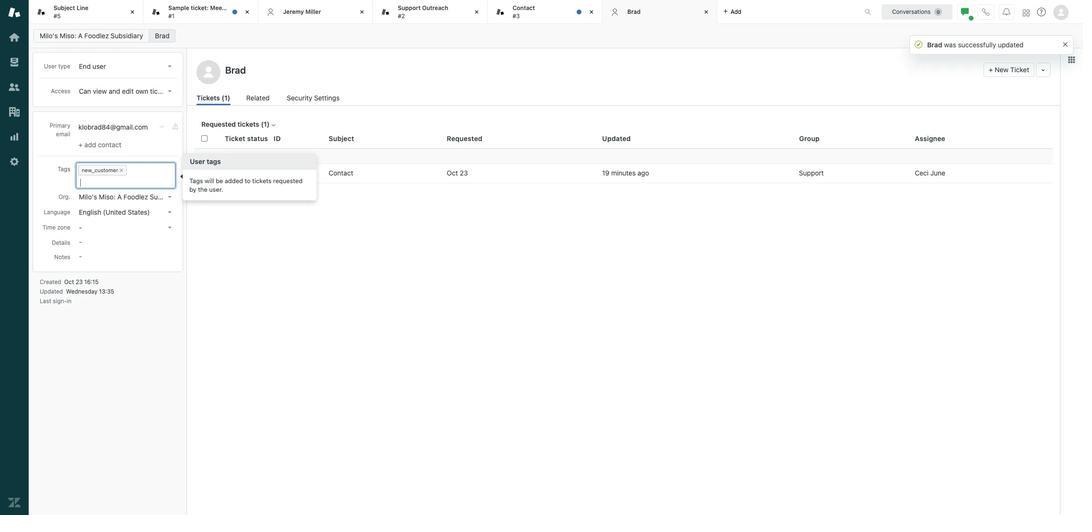 Task type: describe. For each thing, give the bounding box(es) containing it.
13:35
[[99, 288, 114, 295]]

19
[[603, 169, 610, 177]]

updated inside grid
[[603, 134, 631, 142]]

jeremy
[[283, 8, 304, 15]]

by
[[189, 185, 196, 193]]

subsidiary inside 'link'
[[111, 32, 143, 40]]

oct inside created oct 23 16:15 updated wednesday 13:35 last sign-in
[[64, 278, 74, 286]]

ceci june
[[915, 169, 946, 177]]

line
[[77, 4, 88, 12]]

and
[[109, 87, 120, 95]]

requested for requested
[[447, 134, 483, 142]]

can view and edit own tickets only
[[79, 87, 185, 95]]

related link
[[246, 93, 271, 105]]

created
[[40, 278, 61, 286]]

new_customer link
[[82, 167, 118, 173]]

user for user tags
[[190, 157, 205, 165]]

added
[[225, 177, 243, 184]]

support for support
[[799, 169, 824, 177]]

ticket inside grid
[[225, 134, 245, 142]]

milo's miso: a foodlez subsidiary inside button
[[79, 193, 182, 201]]

2 horizontal spatial brad
[[928, 41, 943, 49]]

wednesday
[[66, 288, 97, 295]]

view
[[93, 87, 107, 95]]

+ add contact
[[78, 141, 121, 149]]

close image for jeremy miller
[[357, 7, 367, 17]]

add button
[[718, 0, 748, 23]]

zendesk support image
[[8, 6, 21, 19]]

oct inside grid
[[447, 169, 458, 177]]

tab containing subject line
[[29, 0, 144, 24]]

1 horizontal spatial open
[[249, 152, 264, 159]]

brad inside "tab"
[[628, 8, 641, 15]]

arrow down image for can view and edit own tickets only
[[168, 90, 172, 92]]

end user
[[79, 62, 106, 70]]

+ new ticket button
[[984, 63, 1035, 77]]

new
[[995, 66, 1009, 74]]

add inside popup button
[[731, 8, 742, 15]]

zone
[[57, 224, 70, 231]]

sample
[[168, 4, 189, 12]]

a inside milo's miso: a foodlez subsidiary 'link'
[[78, 32, 83, 40]]

last
[[40, 298, 51, 305]]

apps image
[[1068, 56, 1076, 64]]

milo's miso: a foodlez subsidiary link
[[33, 29, 149, 43]]

only
[[172, 87, 185, 95]]

primary email
[[50, 122, 70, 138]]

security settings
[[287, 94, 340, 102]]

updated inside created oct 23 16:15 updated wednesday 13:35 last sign-in
[[40, 288, 63, 295]]

status category : open
[[201, 152, 264, 159]]

close image for line
[[128, 7, 137, 17]]

english (united states) button
[[76, 206, 176, 219]]

+ for + add contact
[[78, 141, 83, 149]]

23 inside created oct 23 16:15 updated wednesday 13:35 last sign-in
[[76, 278, 83, 286]]

minutes
[[612, 169, 636, 177]]

+ for + new ticket
[[989, 66, 994, 74]]

notes
[[54, 254, 70, 261]]

support outreach #2
[[398, 4, 449, 19]]

tab containing contact
[[488, 0, 603, 24]]

organizations image
[[8, 106, 21, 118]]

Select All Tickets checkbox
[[201, 136, 208, 142]]

english
[[79, 208, 101, 216]]

assignee
[[916, 134, 946, 142]]

states)
[[128, 208, 150, 216]]

access
[[51, 88, 70, 95]]

language
[[44, 209, 70, 216]]

the inside sample ticket: meet the ticket #1
[[226, 4, 235, 12]]

outreach
[[422, 4, 449, 12]]

english (united states)
[[79, 208, 150, 216]]

grid containing ticket status
[[187, 129, 1061, 515]]

miso: inside the milo's miso: a foodlez subsidiary button
[[99, 193, 116, 201]]

tickets for own
[[150, 87, 171, 95]]

subject line #5
[[54, 4, 88, 19]]

can view and edit own tickets only button
[[76, 85, 185, 98]]

ceci
[[915, 169, 929, 177]]

id
[[274, 134, 281, 142]]

1 vertical spatial add
[[84, 141, 96, 149]]

user type
[[44, 63, 70, 70]]

edit
[[122, 87, 134, 95]]

foodlez inside 'link'
[[84, 32, 109, 40]]

contact
[[98, 141, 121, 149]]

security
[[287, 94, 312, 102]]

jeremy miller
[[283, 8, 321, 15]]

zendesk products image
[[1023, 9, 1030, 16]]

category
[[220, 152, 245, 159]]

requested for requested tickets (1)
[[201, 120, 236, 128]]

tags for tags will be added to tickets requested by the user.
[[189, 177, 203, 184]]

contact link
[[329, 169, 353, 178]]

tickets (1) link
[[197, 93, 230, 105]]

arrow down image for end user
[[168, 66, 172, 67]]

user for user type
[[44, 63, 57, 70]]

subject for subject
[[329, 134, 354, 142]]

1 vertical spatial tickets
[[238, 120, 259, 128]]

(united
[[103, 208, 126, 216]]

tags
[[207, 157, 221, 165]]

× button
[[1063, 38, 1069, 49]]

sign-
[[53, 298, 67, 305]]

tickets
[[197, 94, 220, 102]]

foodlez inside button
[[124, 193, 148, 201]]

primary
[[50, 122, 70, 129]]

time
[[42, 224, 56, 231]]



Task type: vqa. For each thing, say whether or not it's contained in the screenshot.
rightmost THE PROBLEM
no



Task type: locate. For each thing, give the bounding box(es) containing it.
updated down created
[[40, 288, 63, 295]]

to
[[245, 177, 251, 184]]

1 vertical spatial foodlez
[[124, 193, 148, 201]]

close image
[[243, 7, 252, 17], [357, 7, 367, 17], [702, 7, 711, 17]]

1 arrow down image from the top
[[168, 211, 172, 213]]

1 vertical spatial arrow down image
[[168, 90, 172, 92]]

foodlez up states)
[[124, 193, 148, 201]]

2 tab from the left
[[144, 0, 258, 24]]

settings
[[314, 94, 340, 102]]

subsidiary up end user button
[[111, 32, 143, 40]]

1 vertical spatial oct
[[64, 278, 74, 286]]

requested
[[201, 120, 236, 128], [447, 134, 483, 142]]

0 vertical spatial tickets
[[150, 87, 171, 95]]

arrow down image inside - button
[[168, 227, 172, 229]]

add
[[731, 8, 742, 15], [84, 141, 96, 149]]

#2
[[398, 12, 405, 19]]

june
[[931, 169, 946, 177]]

1 horizontal spatial ticket
[[1011, 66, 1030, 74]]

0 vertical spatial brad
[[628, 8, 641, 15]]

requested
[[273, 177, 303, 184]]

support up #2
[[398, 4, 421, 12]]

arrow down image inside english (united states) button
[[168, 211, 172, 213]]

(1) right tickets
[[222, 94, 230, 102]]

close image left #2
[[357, 7, 367, 17]]

the right by at left top
[[198, 185, 208, 193]]

tickets inside 'tags will be added to tickets requested by the user.'
[[252, 177, 272, 184]]

oct
[[447, 169, 458, 177], [64, 278, 74, 286]]

close image inside 'jeremy miller' tab
[[357, 7, 367, 17]]

0 horizontal spatial #3
[[274, 169, 282, 177]]

2 arrow down image from the top
[[168, 227, 172, 229]]

3 arrow down image from the top
[[168, 196, 172, 198]]

the
[[226, 4, 235, 12], [198, 185, 208, 193]]

0 horizontal spatial updated
[[40, 288, 63, 295]]

contact
[[513, 4, 535, 12], [329, 169, 353, 177]]

ticket right new
[[1011, 66, 1030, 74]]

user left type
[[44, 63, 57, 70]]

None text field
[[222, 63, 980, 77]]

foodlez up user
[[84, 32, 109, 40]]

requested up select all tickets checkbox at the left top of page
[[201, 120, 236, 128]]

1 vertical spatial milo's
[[79, 193, 97, 201]]

ticket down requested tickets (1)
[[225, 134, 245, 142]]

- button
[[76, 221, 176, 234]]

1 horizontal spatial updated
[[603, 134, 631, 142]]

0 horizontal spatial foodlez
[[84, 32, 109, 40]]

subsidiary
[[111, 32, 143, 40], [150, 193, 182, 201]]

email
[[56, 131, 70, 138]]

(1) up status
[[261, 120, 270, 128]]

1 horizontal spatial miso:
[[99, 193, 116, 201]]

arrow down image right states)
[[168, 211, 172, 213]]

1 horizontal spatial tags
[[189, 177, 203, 184]]

0 horizontal spatial open
[[231, 169, 246, 177]]

1 horizontal spatial +
[[989, 66, 994, 74]]

was
[[945, 41, 957, 49]]

brad tab
[[603, 0, 718, 24]]

0 vertical spatial #3
[[513, 12, 520, 19]]

updated up minutes
[[603, 134, 631, 142]]

contact for contact #3
[[513, 4, 535, 12]]

customers image
[[8, 81, 21, 93]]

contact for contact
[[329, 169, 353, 177]]

be
[[216, 177, 223, 184]]

own
[[136, 87, 148, 95]]

tab containing support outreach
[[373, 0, 488, 24]]

subject inside grid
[[329, 134, 354, 142]]

1 close image from the left
[[243, 7, 252, 17]]

0 horizontal spatial subsidiary
[[111, 32, 143, 40]]

milo's miso: a foodlez subsidiary button
[[76, 190, 182, 204]]

conversations
[[893, 8, 931, 15]]

related
[[246, 94, 270, 102]]

milo's miso: a foodlez subsidiary up english (united states) button
[[79, 193, 182, 201]]

1 horizontal spatial oct
[[447, 169, 458, 177]]

2 vertical spatial tickets
[[252, 177, 272, 184]]

2 vertical spatial arrow down image
[[168, 196, 172, 198]]

1 horizontal spatial 23
[[460, 169, 468, 177]]

1 tab from the left
[[29, 0, 144, 24]]

main element
[[0, 0, 29, 515]]

milo's miso: a foodlez subsidiary down line
[[40, 32, 143, 40]]

a inside the milo's miso: a foodlez subsidiary button
[[117, 193, 122, 201]]

0 horizontal spatial tags
[[58, 166, 70, 173]]

group
[[800, 134, 820, 142]]

close image for outreach
[[472, 7, 482, 17]]

2 vertical spatial brad
[[928, 41, 943, 49]]

arrow down image
[[168, 66, 172, 67], [168, 90, 172, 92], [168, 196, 172, 198]]

0 horizontal spatial ticket
[[225, 134, 245, 142]]

1 vertical spatial miso:
[[99, 193, 116, 201]]

0 horizontal spatial user
[[44, 63, 57, 70]]

#3
[[513, 12, 520, 19], [274, 169, 282, 177]]

23
[[460, 169, 468, 177], [76, 278, 83, 286]]

0 vertical spatial ticket
[[1011, 66, 1030, 74]]

1 horizontal spatial a
[[117, 193, 122, 201]]

close image up secondary element
[[587, 7, 597, 17]]

views image
[[8, 56, 21, 68]]

a up the (united
[[117, 193, 122, 201]]

tags for tags
[[58, 166, 70, 173]]

miso: down #5
[[60, 32, 76, 40]]

ticket inside "button"
[[1011, 66, 1030, 74]]

close image left the #1
[[128, 7, 137, 17]]

1 vertical spatial requested
[[447, 134, 483, 142]]

org.
[[59, 193, 70, 200]]

+ left contact
[[78, 141, 83, 149]]

ago
[[638, 169, 649, 177]]

close image
[[128, 7, 137, 17], [472, 7, 482, 17], [587, 7, 597, 17]]

milo's
[[40, 32, 58, 40], [79, 193, 97, 201]]

1 vertical spatial arrow down image
[[168, 227, 172, 229]]

1 horizontal spatial foodlez
[[124, 193, 148, 201]]

get started image
[[8, 31, 21, 44]]

0 vertical spatial +
[[989, 66, 994, 74]]

status
[[247, 134, 268, 142]]

miller
[[306, 8, 321, 15]]

admin image
[[8, 156, 21, 168]]

successfully
[[959, 41, 997, 49]]

1 vertical spatial (1)
[[261, 120, 270, 128]]

1 horizontal spatial the
[[226, 4, 235, 12]]

0 vertical spatial user
[[44, 63, 57, 70]]

2 horizontal spatial close image
[[702, 7, 711, 17]]

1 vertical spatial #3
[[274, 169, 282, 177]]

1 horizontal spatial subject
[[329, 134, 354, 142]]

contact inside tabs tab list
[[513, 4, 535, 12]]

0 vertical spatial milo's
[[40, 32, 58, 40]]

1 vertical spatial subsidiary
[[150, 193, 182, 201]]

tags up by at left top
[[189, 177, 203, 184]]

the right meet
[[226, 4, 235, 12]]

arrow down image up english (united states) button
[[168, 196, 172, 198]]

end
[[79, 62, 91, 70]]

open up the added
[[231, 169, 246, 177]]

0 vertical spatial miso:
[[60, 32, 76, 40]]

0 horizontal spatial a
[[78, 32, 83, 40]]

1 vertical spatial brad
[[155, 32, 170, 40]]

1 horizontal spatial support
[[799, 169, 824, 177]]

0 vertical spatial support
[[398, 4, 421, 12]]

2 horizontal spatial close image
[[587, 7, 597, 17]]

ticket
[[237, 4, 253, 12]]

get help image
[[1038, 8, 1046, 16]]

1 vertical spatial contact
[[329, 169, 353, 177]]

tickets right own
[[150, 87, 171, 95]]

1 horizontal spatial brad
[[628, 8, 641, 15]]

0 vertical spatial subject
[[54, 4, 75, 12]]

#1
[[168, 12, 175, 19]]

0 vertical spatial subsidiary
[[111, 32, 143, 40]]

(1) inside tickets (1) link
[[222, 94, 230, 102]]

+ new ticket
[[989, 66, 1030, 74]]

subsidiary left by at left top
[[150, 193, 182, 201]]

support down the group
[[799, 169, 824, 177]]

user.
[[209, 185, 223, 193]]

tickets
[[150, 87, 171, 95], [238, 120, 259, 128], [252, 177, 272, 184]]

1 vertical spatial support
[[799, 169, 824, 177]]

brad inside secondary element
[[155, 32, 170, 40]]

1 vertical spatial a
[[117, 193, 122, 201]]

0 vertical spatial milo's miso: a foodlez subsidiary
[[40, 32, 143, 40]]

support for support outreach #2
[[398, 4, 421, 12]]

arrow down image down brad link at the top left of page
[[168, 66, 172, 67]]

brad was successfully updated
[[928, 41, 1024, 49]]

sample ticket: meet the ticket #1
[[168, 4, 253, 19]]

tags inside 'tags will be added to tickets requested by the user.'
[[189, 177, 203, 184]]

×
[[1063, 38, 1069, 49]]

tags up org.
[[58, 166, 70, 173]]

tags
[[58, 166, 70, 173], [189, 177, 203, 184]]

0 vertical spatial add
[[731, 8, 742, 15]]

0 horizontal spatial close image
[[128, 7, 137, 17]]

arrow down image down english (united states) button
[[168, 227, 172, 229]]

1 horizontal spatial close image
[[472, 7, 482, 17]]

0 vertical spatial (1)
[[222, 94, 230, 102]]

button displays agent's chat status as online. image
[[962, 8, 969, 16]]

2 close image from the left
[[472, 7, 482, 17]]

close image right meet
[[243, 7, 252, 17]]

0 vertical spatial arrow down image
[[168, 66, 172, 67]]

1 arrow down image from the top
[[168, 66, 172, 67]]

1 horizontal spatial subsidiary
[[150, 193, 182, 201]]

+ left new
[[989, 66, 994, 74]]

#5
[[54, 12, 61, 19]]

the inside 'tags will be added to tickets requested by the user.'
[[198, 185, 208, 193]]

user
[[93, 62, 106, 70]]

subject for subject line #5
[[54, 4, 75, 12]]

1 horizontal spatial milo's
[[79, 193, 97, 201]]

support
[[398, 4, 421, 12], [799, 169, 824, 177]]

0 horizontal spatial 23
[[76, 278, 83, 286]]

+
[[989, 66, 994, 74], [78, 141, 83, 149]]

0 vertical spatial arrow down image
[[168, 211, 172, 213]]

a down subject line #5
[[78, 32, 83, 40]]

updated
[[999, 41, 1024, 49]]

end user button
[[76, 60, 176, 73]]

open
[[249, 152, 264, 159], [231, 169, 246, 177]]

requested inside grid
[[447, 134, 483, 142]]

miso: up english (united states)
[[99, 193, 116, 201]]

0 vertical spatial 23
[[460, 169, 468, 177]]

#3 up secondary element
[[513, 12, 520, 19]]

2 arrow down image from the top
[[168, 90, 172, 92]]

+ inside "button"
[[989, 66, 994, 74]]

0 horizontal spatial the
[[198, 185, 208, 193]]

arrow down image inside the can view and edit own tickets only button
[[168, 90, 172, 92]]

jeremy miller tab
[[258, 0, 373, 24]]

1 vertical spatial +
[[78, 141, 83, 149]]

tabs tab list
[[29, 0, 855, 24]]

arrow down image left only
[[168, 90, 172, 92]]

tickets for to
[[252, 177, 272, 184]]

19 minutes ago
[[603, 169, 649, 177]]

subject inside subject line #5
[[54, 4, 75, 12]]

can
[[79, 87, 91, 95]]

1 horizontal spatial (1)
[[261, 120, 270, 128]]

support inside support outreach #2
[[398, 4, 421, 12]]

contact inside grid
[[329, 169, 353, 177]]

arrow down image for -
[[168, 227, 172, 229]]

subsidiary inside button
[[150, 193, 182, 201]]

klobrad84@gmail.com
[[78, 123, 148, 131]]

subject
[[54, 4, 75, 12], [329, 134, 354, 142]]

0 vertical spatial contact
[[513, 4, 535, 12]]

brad
[[628, 8, 641, 15], [155, 32, 170, 40], [928, 41, 943, 49]]

arrow down image for english (united states)
[[168, 211, 172, 213]]

2 close image from the left
[[357, 7, 367, 17]]

will
[[205, 177, 214, 184]]

0 horizontal spatial close image
[[243, 7, 252, 17]]

:
[[245, 152, 247, 159]]

open right :
[[249, 152, 264, 159]]

grid
[[187, 129, 1061, 515]]

tickets up ticket status
[[238, 120, 259, 128]]

#3 right to
[[274, 169, 282, 177]]

arrow down image for milo's miso: a foodlez subsidiary
[[168, 196, 172, 198]]

tickets (1)
[[197, 94, 230, 102]]

tickets right to
[[252, 177, 272, 184]]

arrow down image
[[168, 211, 172, 213], [168, 227, 172, 229]]

created oct 23 16:15 updated wednesday 13:35 last sign-in
[[40, 278, 114, 305]]

0 horizontal spatial milo's
[[40, 32, 58, 40]]

0 vertical spatial open
[[249, 152, 264, 159]]

0 vertical spatial foodlez
[[84, 32, 109, 40]]

0 horizontal spatial contact
[[329, 169, 353, 177]]

milo's miso: a foodlez subsidiary
[[40, 32, 143, 40], [79, 193, 182, 201]]

0 horizontal spatial subject
[[54, 4, 75, 12]]

4 tab from the left
[[488, 0, 603, 24]]

notifications image
[[1003, 8, 1011, 16]]

0 horizontal spatial requested
[[201, 120, 236, 128]]

subject up contact link
[[329, 134, 354, 142]]

milo's inside button
[[79, 193, 97, 201]]

-
[[79, 223, 82, 232]]

milo's down #5
[[40, 32, 58, 40]]

ticket status
[[225, 134, 268, 142]]

1 horizontal spatial add
[[731, 8, 742, 15]]

requested tickets (1)
[[201, 120, 270, 128]]

1 horizontal spatial #3
[[513, 12, 520, 19]]

milo's up english
[[79, 193, 97, 201]]

a
[[78, 32, 83, 40], [117, 193, 122, 201]]

0 vertical spatial oct
[[447, 169, 458, 177]]

close image for brad
[[702, 7, 711, 17]]

0 horizontal spatial add
[[84, 141, 96, 149]]

1 vertical spatial open
[[231, 169, 246, 177]]

in
[[67, 298, 72, 305]]

0 vertical spatial the
[[226, 4, 235, 12]]

#3 inside contact #3
[[513, 12, 520, 19]]

miso: inside milo's miso: a foodlez subsidiary 'link'
[[60, 32, 76, 40]]

0 horizontal spatial brad
[[155, 32, 170, 40]]

0 vertical spatial updated
[[603, 134, 631, 142]]

user tags
[[190, 157, 221, 165]]

foodlez
[[84, 32, 109, 40], [124, 193, 148, 201]]

new_customer menu
[[77, 163, 175, 178]]

time zone
[[42, 224, 70, 231]]

0 horizontal spatial (1)
[[222, 94, 230, 102]]

support inside grid
[[799, 169, 824, 177]]

0 horizontal spatial miso:
[[60, 32, 76, 40]]

tags will be added to tickets requested by the user.
[[189, 177, 303, 193]]

1 close image from the left
[[128, 7, 137, 17]]

1 vertical spatial tags
[[189, 177, 203, 184]]

tickets inside button
[[150, 87, 171, 95]]

close image left "add" popup button
[[702, 7, 711, 17]]

23 inside grid
[[460, 169, 468, 177]]

1 horizontal spatial contact
[[513, 4, 535, 12]]

user
[[44, 63, 57, 70], [190, 157, 205, 165]]

tab containing sample ticket: meet the ticket
[[144, 0, 258, 24]]

1 vertical spatial the
[[198, 185, 208, 193]]

3 tab from the left
[[373, 0, 488, 24]]

1 vertical spatial milo's miso: a foodlez subsidiary
[[79, 193, 182, 201]]

1 vertical spatial subject
[[329, 134, 354, 142]]

arrow down image inside end user button
[[168, 66, 172, 67]]

None field
[[77, 178, 175, 188]]

1 vertical spatial 23
[[76, 278, 83, 286]]

reporting image
[[8, 131, 21, 143]]

1 horizontal spatial requested
[[447, 134, 483, 142]]

secondary element
[[29, 26, 1084, 45]]

1 vertical spatial user
[[190, 157, 205, 165]]

milo's inside 'link'
[[40, 32, 58, 40]]

conversations button
[[882, 4, 953, 19]]

0 horizontal spatial oct
[[64, 278, 74, 286]]

3 close image from the left
[[702, 7, 711, 17]]

1 horizontal spatial close image
[[357, 7, 367, 17]]

ticket:
[[191, 4, 209, 12]]

close image inside brad "tab"
[[702, 7, 711, 17]]

0 vertical spatial a
[[78, 32, 83, 40]]

new_customer
[[82, 167, 118, 173]]

close image right outreach
[[472, 7, 482, 17]]

#3 inside grid
[[274, 169, 282, 177]]

zendesk image
[[8, 497, 21, 509]]

subject up #5
[[54, 4, 75, 12]]

arrow down image inside the milo's miso: a foodlez subsidiary button
[[168, 196, 172, 198]]

3 close image from the left
[[587, 7, 597, 17]]

security settings link
[[287, 93, 343, 105]]

type
[[58, 63, 70, 70]]

16:15
[[84, 278, 99, 286]]

user left tags
[[190, 157, 205, 165]]

requested up oct 23
[[447, 134, 483, 142]]

1 vertical spatial ticket
[[225, 134, 245, 142]]

updated
[[603, 134, 631, 142], [40, 288, 63, 295]]

close image inside tab
[[243, 7, 252, 17]]

milo's miso: a foodlez subsidiary inside milo's miso: a foodlez subsidiary 'link'
[[40, 32, 143, 40]]

tab
[[29, 0, 144, 24], [144, 0, 258, 24], [373, 0, 488, 24], [488, 0, 603, 24]]



